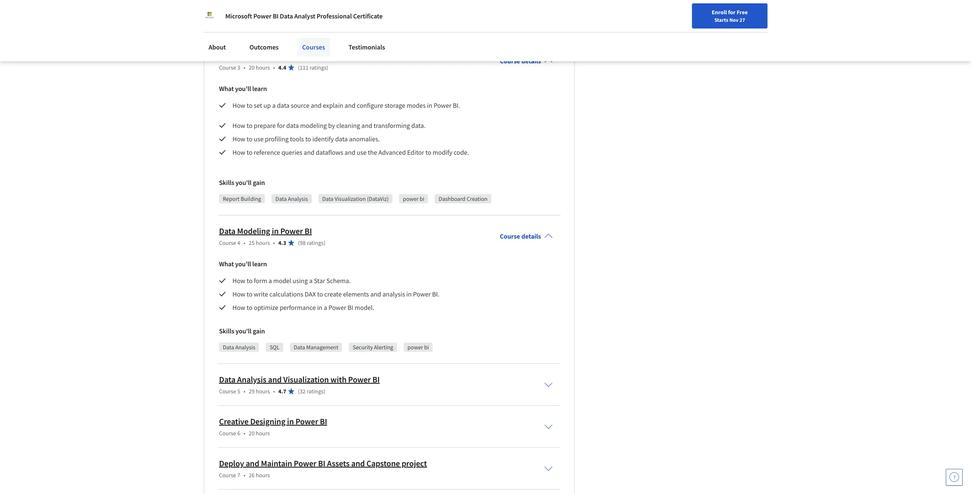 Task type: describe. For each thing, give the bounding box(es) containing it.
queries
[[282, 148, 303, 157]]

create
[[325, 290, 342, 299]]

26
[[249, 472, 255, 480]]

write
[[254, 290, 268, 299]]

in down how to write calculations dax to create elements and analysis in power bi.
[[317, 304, 323, 312]]

skills for extract, transform and load data in power bi
[[219, 178, 234, 187]]

in inside creative designing in power bi course 6 • 20 hours
[[287, 417, 294, 427]]

1 vertical spatial power
[[408, 344, 423, 352]]

dax
[[305, 290, 316, 299]]

bi left analyst
[[273, 12, 279, 20]]

to for how to prepare for data modeling by cleaning and transforming data.
[[247, 121, 253, 130]]

nov
[[730, 16, 739, 23]]

creative
[[219, 417, 249, 427]]

how for how to optimize performance in a power bi model.
[[233, 304, 246, 312]]

configure
[[357, 101, 384, 110]]

• inside creative designing in power bi course 6 • 20 hours
[[244, 430, 246, 438]]

a down create
[[324, 304, 327, 312]]

data analysis and visualization with power bi link
[[219, 375, 380, 385]]

course details button for extract, transform and load data in power bi
[[494, 45, 560, 77]]

building
[[241, 195, 261, 203]]

2 vertical spatial data
[[335, 135, 348, 143]]

assets
[[327, 459, 350, 469]]

designing
[[250, 417, 286, 427]]

with
[[331, 375, 347, 385]]

project
[[402, 459, 427, 469]]

professional
[[317, 12, 352, 20]]

career
[[775, 10, 791, 17]]

power right analysis
[[413, 290, 431, 299]]

bi inside deploy and maintain power bi assets and capstone project course 7 • 26 hours
[[318, 459, 326, 469]]

learn for transform
[[253, 84, 267, 93]]

7
[[238, 472, 241, 480]]

1 vertical spatial bi
[[425, 344, 429, 352]]

course details for extract, transform and load data in power bi
[[500, 57, 542, 65]]

analysis
[[383, 290, 405, 299]]

how for how to use profiling tools to identify data anomalies.
[[233, 135, 246, 143]]

power down how to write calculations dax to create elements and analysis in power bi.
[[329, 304, 347, 312]]

course inside deploy and maintain power bi assets and capstone project course 7 • 26 hours
[[219, 472, 236, 480]]

25
[[249, 239, 255, 247]]

security alerting
[[353, 344, 394, 352]]

for inside enroll for free starts nov 27
[[729, 8, 736, 16]]

3
[[238, 64, 241, 71]]

data.
[[412, 121, 426, 130]]

27
[[740, 16, 746, 23]]

courses link
[[297, 38, 330, 56]]

outcomes link
[[245, 38, 284, 56]]

modes
[[407, 101, 426, 110]]

( 98 ratings )
[[298, 239, 326, 247]]

find your new career
[[739, 10, 791, 17]]

details for extract, transform and load data in power bi
[[522, 57, 542, 65]]

deploy and maintain power bi assets and capstone project link
[[219, 459, 427, 469]]

( 32 ratings )
[[298, 388, 326, 396]]

load
[[302, 50, 319, 61]]

to for how to optimize performance in a power bi model.
[[247, 304, 253, 312]]

free
[[737, 8, 748, 16]]

your
[[751, 10, 762, 17]]

and down the anomalies.
[[345, 148, 356, 157]]

bi up ( 98 ratings )
[[305, 226, 312, 236]]

hours for analysis
[[256, 388, 270, 396]]

( for power
[[298, 239, 300, 247]]

• left 4.4
[[273, 64, 275, 71]]

4.7
[[279, 388, 286, 396]]

skills you'll gain for modeling
[[219, 327, 265, 336]]

what for extract, transform and load data in power bi
[[219, 84, 234, 93]]

testimonials
[[349, 43, 385, 51]]

modeling for data modeling
[[282, 20, 305, 27]]

dashboard
[[439, 195, 466, 203]]

32
[[300, 388, 306, 396]]

course details button for data modeling in power bi
[[494, 220, 560, 252]]

calculations
[[270, 290, 304, 299]]

data analysis for data modeling
[[223, 20, 256, 27]]

modeling
[[300, 121, 327, 130]]

profiling
[[265, 135, 289, 143]]

extract,
[[219, 50, 246, 61]]

a left star
[[309, 277, 313, 285]]

identify
[[313, 135, 334, 143]]

in up 4.3
[[272, 226, 279, 236]]

what you'll learn for modeling
[[219, 260, 267, 268]]

4.3
[[279, 239, 286, 247]]

microsoft power bi data analyst professional certificate
[[226, 12, 383, 20]]

to for how to use profiling tools to identify data anomalies.
[[247, 135, 253, 143]]

ratings for data
[[310, 64, 327, 71]]

to right tools
[[306, 135, 311, 143]]

creative designing in power bi link
[[219, 417, 327, 427]]

maintain
[[261, 459, 292, 469]]

4.4
[[279, 64, 286, 71]]

) for bi
[[324, 239, 326, 247]]

explain
[[323, 101, 344, 110]]

enroll
[[712, 8, 728, 16]]

dashboard creation
[[439, 195, 488, 203]]

power right "modes"
[[434, 101, 452, 110]]

visualization for analysis
[[335, 195, 366, 203]]

course 3 • 20 hours •
[[219, 64, 275, 71]]

to for how to form a model using a star schema.
[[247, 277, 253, 285]]

set
[[254, 101, 262, 110]]

modeling for data modeling in power bi
[[237, 226, 270, 236]]

gain for modeling
[[253, 327, 265, 336]]

• right the "5"
[[244, 388, 246, 396]]

and up 4.4
[[286, 50, 300, 61]]

) for with
[[324, 388, 326, 396]]

• inside deploy and maintain power bi assets and capstone project course 7 • 26 hours
[[244, 472, 246, 480]]

power up 4.3
[[281, 226, 303, 236]]

power inside deploy and maintain power bi assets and capstone project course 7 • 26 hours
[[294, 459, 317, 469]]

( for load
[[298, 64, 300, 71]]

1 vertical spatial data
[[287, 121, 299, 130]]

to right the dax
[[317, 290, 323, 299]]

skills you'll gain for transform
[[219, 178, 265, 187]]

0 vertical spatial power bi
[[403, 195, 425, 203]]

1 horizontal spatial bi.
[[453, 101, 461, 110]]

what you'll learn for transform
[[219, 84, 267, 93]]

• left 4.7
[[273, 388, 275, 396]]

gain for transform
[[253, 178, 265, 187]]

how for how to write calculations dax to create elements and analysis in power bi.
[[233, 290, 246, 299]]

( for visualization
[[298, 388, 300, 396]]

data analysis for sql
[[223, 344, 256, 352]]

microsoft image
[[204, 10, 215, 22]]

help center image
[[950, 473, 960, 483]]

power down certificate at the top
[[347, 50, 370, 61]]

data modeling in power bi link
[[219, 226, 312, 236]]

course details for data modeling in power bi
[[500, 232, 542, 241]]

how to set up a data source and explain and configure storage modes in power bi.
[[233, 101, 461, 110]]

1 vertical spatial power bi
[[408, 344, 429, 352]]

extract, transform and load data in power bi link
[[219, 50, 379, 61]]

1 horizontal spatial use
[[357, 148, 367, 157]]

how to optimize performance in a power bi model.
[[233, 304, 377, 312]]

dataflows
[[316, 148, 344, 157]]

4
[[238, 239, 241, 247]]

bi left the model.
[[348, 304, 354, 312]]

and up the model.
[[371, 290, 381, 299]]

modify
[[433, 148, 453, 157]]

model.
[[355, 304, 375, 312]]

creative designing in power bi course 6 • 20 hours
[[219, 417, 327, 438]]

data visualization (dataviz) for data modeling
[[319, 20, 386, 27]]

course inside creative designing in power bi course 6 • 20 hours
[[219, 430, 236, 438]]

model
[[274, 277, 292, 285]]

how to form a model using a star schema.
[[233, 277, 354, 285]]

learn for modeling
[[253, 260, 267, 268]]

• right 3
[[244, 64, 246, 71]]

6
[[238, 430, 241, 438]]

and up 26 at left bottom
[[246, 459, 260, 469]]

deploy and maintain power bi assets and capstone project course 7 • 26 hours
[[219, 459, 427, 480]]



Task type: locate. For each thing, give the bounding box(es) containing it.
and right assets
[[352, 459, 365, 469]]

deploy
[[219, 459, 244, 469]]

report
[[223, 195, 240, 203]]

power right microsoft
[[254, 12, 272, 20]]

0 vertical spatial bi
[[420, 195, 425, 203]]

what you'll learn down course 3 • 20 hours •
[[219, 84, 267, 93]]

hours down designing
[[256, 430, 270, 438]]

ratings for bi
[[307, 239, 324, 247]]

power bi left dashboard
[[403, 195, 425, 203]]

) for data
[[327, 64, 329, 71]]

data analysis and visualization with power bi
[[219, 375, 380, 385]]

starts
[[715, 16, 729, 23]]

and right explain
[[345, 101, 356, 110]]

source
[[291, 101, 310, 110]]

4 hours from the top
[[256, 430, 270, 438]]

data analysis left the sql
[[223, 344, 256, 352]]

to left write
[[247, 290, 253, 299]]

modeling up courses link
[[282, 20, 305, 27]]

a right up
[[272, 101, 276, 110]]

how
[[233, 101, 246, 110], [233, 121, 246, 130], [233, 135, 246, 143], [233, 148, 246, 157], [233, 277, 246, 285], [233, 290, 246, 299], [233, 304, 246, 312]]

111
[[300, 64, 309, 71]]

data up tools
[[287, 121, 299, 130]]

how to use profiling tools to identify data anomalies.
[[233, 135, 380, 143]]

capstone
[[367, 459, 400, 469]]

1 what from the top
[[219, 84, 234, 93]]

by
[[328, 121, 335, 130]]

1 vertical spatial learn
[[253, 260, 267, 268]]

data
[[277, 101, 290, 110], [287, 121, 299, 130], [335, 135, 348, 143]]

performance
[[280, 304, 316, 312]]

hours right 26 at left bottom
[[256, 472, 270, 480]]

1 vertical spatial what
[[219, 260, 234, 268]]

sql
[[270, 344, 280, 352]]

0 vertical spatial what
[[219, 84, 234, 93]]

new
[[763, 10, 774, 17]]

gain up building
[[253, 178, 265, 187]]

( 111 ratings )
[[298, 64, 329, 71]]

and right source
[[311, 101, 322, 110]]

transform
[[248, 50, 285, 61]]

2 details from the top
[[522, 232, 542, 241]]

course details button
[[494, 45, 560, 77], [494, 220, 560, 252]]

1 vertical spatial course details button
[[494, 220, 560, 252]]

ratings right 98 on the top left
[[307, 239, 324, 247]]

gain down optimize
[[253, 327, 265, 336]]

0 vertical spatial course details button
[[494, 45, 560, 77]]

enroll for free starts nov 27
[[712, 8, 748, 23]]

20 right 3
[[249, 64, 255, 71]]

0 vertical spatial (
[[298, 64, 300, 71]]

2 how from the top
[[233, 121, 246, 130]]

bi down security alerting
[[373, 375, 380, 385]]

for up profiling
[[277, 121, 285, 130]]

) right 111
[[327, 64, 329, 71]]

data modeling in power bi
[[219, 226, 312, 236]]

bi inside creative designing in power bi course 6 • 20 hours
[[320, 417, 327, 427]]

learn
[[253, 84, 267, 93], [253, 260, 267, 268]]

visualization for modeling
[[332, 20, 363, 27]]

5 hours from the top
[[256, 472, 270, 480]]

advanced
[[379, 148, 406, 157]]

to for how to reference queries and dataflows and use the advanced editor to modify code.
[[247, 148, 253, 157]]

tools
[[290, 135, 304, 143]]

analysis
[[236, 20, 256, 27], [288, 195, 308, 203], [236, 344, 256, 352], [237, 375, 267, 385]]

in right analysis
[[407, 290, 412, 299]]

data modeling
[[270, 20, 305, 27]]

what down course 3 • 20 hours •
[[219, 84, 234, 93]]

data analysis right building
[[276, 195, 308, 203]]

how left write
[[233, 290, 246, 299]]

0 vertical spatial what you'll learn
[[219, 84, 267, 93]]

0 vertical spatial details
[[522, 57, 542, 65]]

1 vertical spatial bi.
[[432, 290, 440, 299]]

1 what you'll learn from the top
[[219, 84, 267, 93]]

0 vertical spatial ratings
[[310, 64, 327, 71]]

ratings right 111
[[310, 64, 327, 71]]

extract, transform and load data in power bi
[[219, 50, 379, 61]]

7 how from the top
[[233, 304, 246, 312]]

1 vertical spatial skills
[[219, 327, 234, 336]]

0 vertical spatial bi.
[[453, 101, 461, 110]]

2 what from the top
[[219, 260, 234, 268]]

bi.
[[453, 101, 461, 110], [432, 290, 440, 299]]

how left form
[[233, 277, 246, 285]]

prepare
[[254, 121, 276, 130]]

1 20 from the top
[[249, 64, 255, 71]]

6 how from the top
[[233, 290, 246, 299]]

to left profiling
[[247, 135, 253, 143]]

1 course details from the top
[[500, 57, 542, 65]]

0 vertical spatial use
[[254, 135, 264, 143]]

about link
[[204, 38, 231, 56]]

2 skills from the top
[[219, 327, 234, 336]]

1 skills from the top
[[219, 178, 234, 187]]

0 vertical spatial skills you'll gain
[[219, 178, 265, 187]]

power bi right alerting
[[408, 344, 429, 352]]

courses
[[302, 43, 325, 51]]

2 20 from the top
[[249, 430, 255, 438]]

2 course details from the top
[[500, 232, 542, 241]]

how left profiling
[[233, 135, 246, 143]]

0 vertical spatial course details
[[500, 57, 542, 65]]

2 what you'll learn from the top
[[219, 260, 267, 268]]

to
[[247, 101, 253, 110], [247, 121, 253, 130], [247, 135, 253, 143], [306, 135, 311, 143], [247, 148, 253, 157], [426, 148, 432, 157], [247, 277, 253, 285], [247, 290, 253, 299], [317, 290, 323, 299], [247, 304, 253, 312]]

hours inside deploy and maintain power bi assets and capstone project course 7 • 26 hours
[[256, 472, 270, 480]]

hours for transform
[[256, 64, 270, 71]]

in left testimonials
[[339, 50, 346, 61]]

( right 4.3
[[298, 239, 300, 247]]

in
[[339, 50, 346, 61], [427, 101, 433, 110], [272, 226, 279, 236], [407, 290, 412, 299], [317, 304, 323, 312], [287, 417, 294, 427]]

2 vertical spatial )
[[324, 388, 326, 396]]

2 skills you'll gain from the top
[[219, 327, 265, 336]]

0 vertical spatial data
[[277, 101, 290, 110]]

ratings
[[310, 64, 327, 71], [307, 239, 324, 247], [307, 388, 324, 396]]

and up the anomalies.
[[362, 121, 373, 130]]

use left the
[[357, 148, 367, 157]]

power inside creative designing in power bi course 6 • 20 hours
[[296, 417, 318, 427]]

in right designing
[[287, 417, 294, 427]]

how to reference queries and dataflows and use the advanced editor to modify code.
[[233, 148, 471, 157]]

1 vertical spatial data analysis
[[276, 195, 308, 203]]

1 gain from the top
[[253, 178, 265, 187]]

hours inside creative designing in power bi course 6 • 20 hours
[[256, 430, 270, 438]]

how for how to form a model using a star schema.
[[233, 277, 246, 285]]

power down '32'
[[296, 417, 318, 427]]

power right alerting
[[408, 344, 423, 352]]

1 vertical spatial modeling
[[237, 226, 270, 236]]

power left dashboard
[[403, 195, 419, 203]]

you'll
[[235, 84, 251, 93], [236, 178, 252, 187], [235, 260, 251, 268], [236, 327, 252, 336]]

a right form
[[269, 277, 272, 285]]

0 vertical spatial data analysis
[[223, 20, 256, 27]]

1 details from the top
[[522, 57, 542, 65]]

0 vertical spatial power
[[403, 195, 419, 203]]

3 how from the top
[[233, 135, 246, 143]]

bi down certificate at the top
[[372, 50, 379, 61]]

certificate
[[353, 12, 383, 20]]

0 vertical spatial visualization
[[332, 20, 363, 27]]

(dataviz) for modeling
[[364, 20, 386, 27]]

modeling
[[282, 20, 305, 27], [237, 226, 270, 236]]

for
[[729, 8, 736, 16], [277, 121, 285, 130]]

1 vertical spatial ratings
[[307, 239, 324, 247]]

data right up
[[277, 101, 290, 110]]

bi left assets
[[318, 459, 326, 469]]

0 vertical spatial learn
[[253, 84, 267, 93]]

2 learn from the top
[[253, 260, 267, 268]]

and
[[286, 50, 300, 61], [311, 101, 322, 110], [345, 101, 356, 110], [362, 121, 373, 130], [304, 148, 315, 157], [345, 148, 356, 157], [371, 290, 381, 299], [268, 375, 282, 385], [246, 459, 260, 469], [352, 459, 365, 469]]

find
[[739, 10, 750, 17]]

) right 98 on the top left
[[324, 239, 326, 247]]

2 gain from the top
[[253, 327, 265, 336]]

find your new career link
[[735, 8, 796, 19]]

management
[[307, 344, 339, 352]]

security
[[353, 344, 373, 352]]

1 horizontal spatial for
[[729, 8, 736, 16]]

3 hours from the top
[[256, 388, 270, 396]]

1 vertical spatial data visualization (dataviz)
[[322, 195, 389, 203]]

2 course details button from the top
[[494, 220, 560, 252]]

how left "prepare"
[[233, 121, 246, 130]]

hours right 25
[[256, 239, 270, 247]]

report building
[[223, 195, 261, 203]]

skills for data modeling in power bi
[[219, 327, 234, 336]]

course 4 • 25 hours •
[[219, 239, 275, 247]]

0 vertical spatial gain
[[253, 178, 265, 187]]

ratings right '32'
[[307, 388, 324, 396]]

to left optimize
[[247, 304, 253, 312]]

1 vertical spatial for
[[277, 121, 285, 130]]

analyst
[[295, 12, 316, 20]]

data visualization (dataviz) for data analysis
[[322, 195, 389, 203]]

1 learn from the top
[[253, 84, 267, 93]]

form
[[254, 277, 267, 285]]

0 vertical spatial 20
[[249, 64, 255, 71]]

0 horizontal spatial for
[[277, 121, 285, 130]]

how to prepare for data modeling by cleaning and transforming data.
[[233, 121, 426, 130]]

hours right 29 at the left
[[256, 388, 270, 396]]

how to write calculations dax to create elements and analysis in power bi.
[[233, 290, 441, 299]]

to right editor
[[426, 148, 432, 157]]

details for data modeling in power bi
[[522, 232, 542, 241]]

skills you'll gain up report building on the left top of the page
[[219, 178, 265, 187]]

20 right 6
[[249, 430, 255, 438]]

learn up the set
[[253, 84, 267, 93]]

optimize
[[254, 304, 279, 312]]

how for how to set up a data source and explain and configure storage modes in power bi.
[[233, 101, 246, 110]]

0 vertical spatial (dataviz)
[[364, 20, 386, 27]]

1 vertical spatial use
[[357, 148, 367, 157]]

5 how from the top
[[233, 277, 246, 285]]

0 vertical spatial for
[[729, 8, 736, 16]]

1 how from the top
[[233, 101, 246, 110]]

reference
[[254, 148, 280, 157]]

)
[[327, 64, 329, 71], [324, 239, 326, 247], [324, 388, 326, 396]]

course details
[[500, 57, 542, 65], [500, 232, 542, 241]]

0 horizontal spatial bi.
[[432, 290, 440, 299]]

0 vertical spatial skills
[[219, 178, 234, 187]]

schema.
[[327, 277, 351, 285]]

1 vertical spatial skills you'll gain
[[219, 327, 265, 336]]

data management
[[294, 344, 339, 352]]

to for how to set up a data source and explain and configure storage modes in power bi.
[[247, 101, 253, 110]]

skills you'll gain
[[219, 178, 265, 187], [219, 327, 265, 336]]

0 horizontal spatial modeling
[[237, 226, 270, 236]]

ratings for with
[[307, 388, 324, 396]]

(dataviz) for analysis
[[367, 195, 389, 203]]

• right 7
[[244, 472, 246, 480]]

modeling up 25
[[237, 226, 270, 236]]

1 vertical spatial course details
[[500, 232, 542, 241]]

skills you'll gain down optimize
[[219, 327, 265, 336]]

data down cleaning
[[335, 135, 348, 143]]

bi down "( 32 ratings )"
[[320, 417, 327, 427]]

• right 4
[[244, 239, 246, 247]]

how for how to reference queries and dataflows and use the advanced editor to modify code.
[[233, 148, 246, 157]]

the
[[368, 148, 377, 157]]

1 hours from the top
[[256, 64, 270, 71]]

testimonials link
[[344, 38, 391, 56]]

( down extract, transform and load data in power bi at top
[[298, 64, 300, 71]]

1 course details button from the top
[[494, 45, 560, 77]]

2 vertical spatial ratings
[[307, 388, 324, 396]]

1 vertical spatial 20
[[249, 430, 255, 438]]

how left optimize
[[233, 304, 246, 312]]

0 vertical spatial modeling
[[282, 20, 305, 27]]

storage
[[385, 101, 406, 110]]

• right 6
[[244, 430, 246, 438]]

None search field
[[120, 5, 321, 22]]

1 vertical spatial what you'll learn
[[219, 260, 267, 268]]

1 vertical spatial )
[[324, 239, 326, 247]]

creation
[[467, 195, 488, 203]]

alerting
[[374, 344, 394, 352]]

to left the reference
[[247, 148, 253, 157]]

3 ( from the top
[[298, 388, 300, 396]]

• left 4.3
[[273, 239, 275, 247]]

what you'll learn down course 4 • 25 hours •
[[219, 260, 267, 268]]

visualization
[[332, 20, 363, 27], [335, 195, 366, 203], [284, 375, 329, 385]]

1 vertical spatial gain
[[253, 327, 265, 336]]

what for data modeling in power bi
[[219, 260, 234, 268]]

bi
[[273, 12, 279, 20], [372, 50, 379, 61], [305, 226, 312, 236], [348, 304, 354, 312], [373, 375, 380, 385], [320, 417, 327, 427], [318, 459, 326, 469]]

use
[[254, 135, 264, 143], [357, 148, 367, 157]]

how left the set
[[233, 101, 246, 110]]

hours down transform on the top of page
[[256, 64, 270, 71]]

1 skills you'll gain from the top
[[219, 178, 265, 187]]

1 vertical spatial (
[[298, 239, 300, 247]]

to for how to write calculations dax to create elements and analysis in power bi.
[[247, 290, 253, 299]]

hours for modeling
[[256, 239, 270, 247]]

about
[[209, 43, 226, 51]]

in right "modes"
[[427, 101, 433, 110]]

20 inside creative designing in power bi course 6 • 20 hours
[[249, 430, 255, 438]]

a
[[272, 101, 276, 110], [269, 277, 272, 285], [309, 277, 313, 285], [324, 304, 327, 312]]

up
[[264, 101, 271, 110]]

outcomes
[[250, 43, 279, 51]]

1 ( from the top
[[298, 64, 300, 71]]

4 how from the top
[[233, 148, 246, 157]]

to left the set
[[247, 101, 253, 110]]

1 horizontal spatial modeling
[[282, 20, 305, 27]]

bi
[[420, 195, 425, 203], [425, 344, 429, 352]]

5
[[238, 388, 241, 396]]

2 hours from the top
[[256, 239, 270, 247]]

anomalies.
[[349, 135, 380, 143]]

1 vertical spatial visualization
[[335, 195, 366, 203]]

29
[[249, 388, 255, 396]]

what down course 4 • 25 hours •
[[219, 260, 234, 268]]

0 vertical spatial data visualization (dataviz)
[[319, 20, 386, 27]]

to left "prepare"
[[247, 121, 253, 130]]

data analysis right microsoft icon
[[223, 20, 256, 27]]

how for how to prepare for data modeling by cleaning and transforming data.
[[233, 121, 246, 130]]

0 horizontal spatial use
[[254, 135, 264, 143]]

to left form
[[247, 277, 253, 285]]

2 vertical spatial visualization
[[284, 375, 329, 385]]

for up nov
[[729, 8, 736, 16]]

and down the how to use profiling tools to identify data anomalies.
[[304, 148, 315, 157]]

1 vertical spatial details
[[522, 232, 542, 241]]

0 vertical spatial )
[[327, 64, 329, 71]]

course 5 • 29 hours •
[[219, 388, 275, 396]]

microsoft
[[226, 12, 252, 20]]

( down data analysis and visualization with power bi
[[298, 388, 300, 396]]

98
[[300, 239, 306, 247]]

and up 4.7
[[268, 375, 282, 385]]

2 vertical spatial (
[[298, 388, 300, 396]]

) right '32'
[[324, 388, 326, 396]]

2 ( from the top
[[298, 239, 300, 247]]

1 vertical spatial (dataviz)
[[367, 195, 389, 203]]

2 vertical spatial data analysis
[[223, 344, 256, 352]]

how left the reference
[[233, 148, 246, 157]]

power right with
[[348, 375, 371, 385]]



Task type: vqa. For each thing, say whether or not it's contained in the screenshot.
Work Email Address
no



